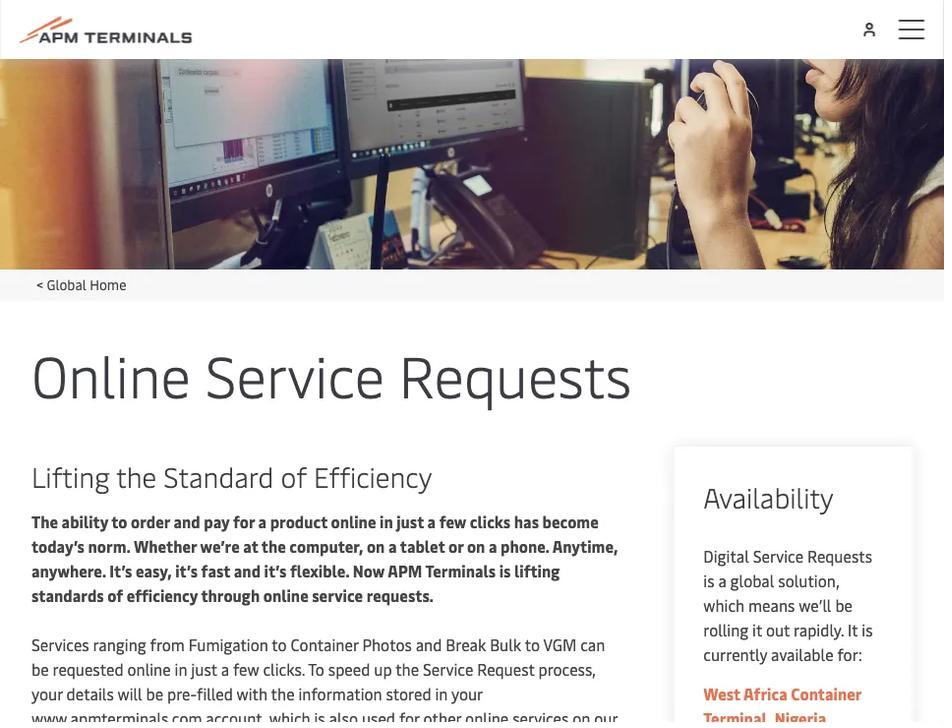 Task type: vqa. For each thing, say whether or not it's contained in the screenshot.
middle Service
yes



Task type: describe. For each thing, give the bounding box(es) containing it.
is right it
[[862, 619, 873, 640]]

online right 'other'
[[465, 708, 509, 723]]

pre-
[[167, 683, 197, 704]]

220816 apm terminals digital solutions image
[[0, 0, 944, 270]]

on inside services ranging from fumigation to container photos and break bulk to vgm can be requested online in just a few clicks. to speed up the service request process, your details will be pre-filled with the information stored in your www.apmterminals.com account, which is also used for other online services on
[[573, 708, 591, 723]]

fast
[[201, 560, 230, 581]]

0 horizontal spatial in
[[175, 659, 187, 680]]

phone.
[[501, 536, 550, 557]]

1 horizontal spatial of
[[281, 457, 307, 494]]

it
[[848, 619, 858, 640]]

norm.
[[88, 536, 130, 557]]

rolling
[[704, 619, 749, 640]]

container inside services ranging from fumigation to container photos and break bulk to vgm can be requested online in just a few clicks. to speed up the service request process, your details will be pre-filled with the information stored in your www.apmterminals.com account, which is also used for other online services on
[[291, 634, 359, 655]]

digital
[[704, 545, 749, 567]]

and inside services ranging from fumigation to container photos and break bulk to vgm can be requested online in just a few clicks. to speed up the service request process, your details will be pre-filled with the information stored in your www.apmterminals.com account, which is also used for other online services on
[[416, 634, 442, 655]]

online down flexible.
[[263, 585, 309, 606]]

from
[[150, 634, 185, 655]]

terminal,
[[704, 708, 772, 723]]

ability
[[62, 511, 108, 532]]

used
[[362, 708, 395, 723]]

has
[[514, 511, 539, 532]]

filled
[[197, 683, 233, 704]]

of inside the ability to order and pay for a product online in just a few clicks has become today's norm. whether we're at the computer, on a tablet or on a phone. anytime, anywhere. it's easy, it's fast and it's flexible. now apm terminals is lifting standards of efficiency through online service requests.
[[107, 585, 123, 606]]

efficiency
[[314, 457, 432, 494]]

today's
[[31, 536, 85, 557]]

the down clicks.
[[271, 683, 295, 704]]

a left product
[[258, 511, 267, 532]]

1 horizontal spatial to
[[272, 634, 287, 655]]

with
[[237, 683, 268, 704]]

will
[[118, 683, 142, 704]]

home
[[90, 274, 126, 293]]

speed
[[328, 659, 370, 680]]

means
[[749, 595, 795, 616]]

out
[[766, 619, 790, 640]]

the ability to order and pay for a product online in just a few clicks has become today's norm. whether we're at the computer, on a tablet or on a phone. anytime, anywhere. it's easy, it's fast and it's flexible. now apm terminals is lifting standards of efficiency through online service requests.
[[31, 511, 618, 606]]

2 it's from the left
[[264, 560, 287, 581]]

a down clicks
[[489, 536, 497, 557]]

flexible.
[[290, 560, 349, 581]]

lifting
[[515, 560, 560, 581]]

bulk
[[490, 634, 522, 655]]

0 horizontal spatial be
[[31, 659, 49, 680]]

request
[[477, 659, 535, 680]]

<
[[36, 274, 43, 293]]

availability
[[704, 478, 834, 515]]

through
[[201, 585, 260, 606]]

the inside the ability to order and pay for a product online in just a few clicks has become today's norm. whether we're at the computer, on a tablet or on a phone. anytime, anywhere. it's easy, it's fast and it's flexible. now apm terminals is lifting standards of efficiency through online service requests.
[[261, 536, 286, 557]]

process,
[[539, 659, 596, 680]]

terminals
[[425, 560, 496, 581]]

standard
[[164, 457, 274, 494]]

requests for online service requests
[[399, 335, 632, 412]]

it
[[753, 619, 762, 640]]

in inside the ability to order and pay for a product online in just a few clicks has become today's norm. whether we're at the computer, on a tablet or on a phone. anytime, anywhere. it's easy, it's fast and it's flexible. now apm terminals is lifting standards of efficiency through online service requests.
[[380, 511, 393, 532]]

to inside the ability to order and pay for a product online in just a few clicks has become today's norm. whether we're at the computer, on a tablet or on a phone. anytime, anywhere. it's easy, it's fast and it's flexible. now apm terminals is lifting standards of efficiency through online service requests.
[[111, 511, 127, 532]]

1 horizontal spatial and
[[234, 560, 261, 581]]

few inside the ability to order and pay for a product online in just a few clicks has become today's norm. whether we're at the computer, on a tablet or on a phone. anytime, anywhere. it's easy, it's fast and it's flexible. now apm terminals is lifting standards of efficiency through online service requests.
[[439, 511, 467, 532]]

lifting the standard of efficiency
[[31, 457, 432, 494]]

efficiency
[[127, 585, 198, 606]]

service for online
[[205, 335, 385, 412]]

clicks
[[470, 511, 511, 532]]

we're
[[200, 536, 240, 557]]

available
[[771, 644, 834, 665]]

service inside services ranging from fumigation to container photos and break bulk to vgm can be requested online in just a few clicks. to speed up the service request process, your details will be pre-filled with the information stored in your www.apmterminals.com account, which is also used for other online services on
[[423, 659, 474, 680]]

2 your from the left
[[451, 683, 483, 704]]

standards
[[31, 585, 104, 606]]

order
[[131, 511, 170, 532]]

to
[[308, 659, 325, 680]]

product
[[270, 511, 328, 532]]

1 it's from the left
[[175, 560, 198, 581]]

2 horizontal spatial to
[[525, 634, 540, 655]]

0 horizontal spatial and
[[174, 511, 200, 532]]

services ranging from fumigation to container photos and break bulk to vgm can be requested online in just a few clicks. to speed up the service request process, your details will be pre-filled with the information stored in your www.apmterminals.com account, which is also used for other online services on 
[[31, 634, 618, 723]]

we'll
[[799, 595, 832, 616]]

1 horizontal spatial be
[[146, 683, 163, 704]]

a inside digital service requests is a global solution, which means we'll be rolling it out rapidly. it is currently available for:
[[719, 570, 727, 591]]

also
[[329, 708, 358, 723]]

can
[[581, 634, 605, 655]]

anywhere.
[[31, 560, 106, 581]]

tablet
[[400, 536, 445, 557]]

the
[[31, 511, 58, 532]]

the right up
[[396, 659, 419, 680]]



Task type: locate. For each thing, give the bounding box(es) containing it.
and left pay
[[174, 511, 200, 532]]

rapidly.
[[794, 619, 844, 640]]

global
[[47, 274, 86, 293]]

which down clicks.
[[269, 708, 310, 723]]

west africa container terminal, nigeria
[[704, 683, 862, 723]]

to up clicks.
[[272, 634, 287, 655]]

0 horizontal spatial to
[[111, 511, 127, 532]]

0 horizontal spatial requests
[[399, 335, 632, 412]]

1 vertical spatial which
[[269, 708, 310, 723]]

it's
[[175, 560, 198, 581], [264, 560, 287, 581]]

your up 'other'
[[451, 683, 483, 704]]

in down efficiency
[[380, 511, 393, 532]]

a up apm
[[389, 536, 397, 557]]

information
[[299, 683, 382, 704]]

0 horizontal spatial on
[[367, 536, 385, 557]]

services
[[513, 708, 569, 723]]

of
[[281, 457, 307, 494], [107, 585, 123, 606]]

break
[[446, 634, 486, 655]]

be right the 'will'
[[146, 683, 163, 704]]

1 vertical spatial of
[[107, 585, 123, 606]]

it's left flexible.
[[264, 560, 287, 581]]

to up norm.
[[111, 511, 127, 532]]

be down services
[[31, 659, 49, 680]]

for up at in the bottom left of the page
[[233, 511, 255, 532]]

pay
[[204, 511, 230, 532]]

up
[[374, 659, 392, 680]]

2 horizontal spatial and
[[416, 634, 442, 655]]

africa
[[744, 683, 788, 704]]

to right bulk
[[525, 634, 540, 655]]

1 horizontal spatial for
[[399, 708, 420, 723]]

of up product
[[281, 457, 307, 494]]

1 vertical spatial service
[[753, 545, 804, 567]]

be up it
[[836, 595, 853, 616]]

1 horizontal spatial which
[[704, 595, 745, 616]]

0 horizontal spatial container
[[291, 634, 359, 655]]

global home link
[[47, 274, 126, 293]]

1 horizontal spatial just
[[397, 511, 424, 532]]

1 horizontal spatial few
[[439, 511, 467, 532]]

0 horizontal spatial which
[[269, 708, 310, 723]]

account,
[[206, 708, 266, 723]]

online service requests
[[31, 335, 632, 412]]

0 vertical spatial container
[[291, 634, 359, 655]]

at
[[243, 536, 258, 557]]

apm
[[388, 560, 422, 581]]

is inside services ranging from fumigation to container photos and break bulk to vgm can be requested online in just a few clicks. to speed up the service request process, your details will be pre-filled with the information stored in your www.apmterminals.com account, which is also used for other online services on
[[314, 708, 325, 723]]

lifting
[[31, 457, 110, 494]]

a
[[258, 511, 267, 532], [428, 511, 436, 532], [389, 536, 397, 557], [489, 536, 497, 557], [719, 570, 727, 591], [221, 659, 229, 680]]

which inside digital service requests is a global solution, which means we'll be rolling it out rapidly. it is currently available for:
[[704, 595, 745, 616]]

or
[[449, 536, 464, 557]]

in up 'other'
[[435, 683, 448, 704]]

now
[[353, 560, 385, 581]]

online up computer,
[[331, 511, 376, 532]]

stored
[[386, 683, 431, 704]]

2 horizontal spatial in
[[435, 683, 448, 704]]

on right services
[[573, 708, 591, 723]]

service
[[205, 335, 385, 412], [753, 545, 804, 567], [423, 659, 474, 680]]

of down it's
[[107, 585, 123, 606]]

west africa container terminal, nigeria link
[[704, 683, 862, 723]]

1 horizontal spatial your
[[451, 683, 483, 704]]

just
[[397, 511, 424, 532], [191, 659, 217, 680]]

requests
[[399, 335, 632, 412], [808, 545, 873, 567]]

ranging
[[93, 634, 146, 655]]

1 vertical spatial container
[[791, 683, 862, 704]]

0 vertical spatial service
[[205, 335, 385, 412]]

0 vertical spatial which
[[704, 595, 745, 616]]

on right the or on the bottom left
[[467, 536, 485, 557]]

1 your from the left
[[31, 683, 63, 704]]

which
[[704, 595, 745, 616], [269, 708, 310, 723]]

0 vertical spatial and
[[174, 511, 200, 532]]

to
[[111, 511, 127, 532], [272, 634, 287, 655], [525, 634, 540, 655]]

requests inside digital service requests is a global solution, which means we'll be rolling it out rapidly. it is currently available for:
[[808, 545, 873, 567]]

1 horizontal spatial service
[[423, 659, 474, 680]]

2 vertical spatial be
[[146, 683, 163, 704]]

few up the or on the bottom left
[[439, 511, 467, 532]]

services
[[31, 634, 89, 655]]

it's
[[109, 560, 132, 581]]

just up filled
[[191, 659, 217, 680]]

1 horizontal spatial in
[[380, 511, 393, 532]]

0 horizontal spatial it's
[[175, 560, 198, 581]]

for:
[[838, 644, 862, 665]]

the up the 'order'
[[116, 457, 157, 494]]

1 vertical spatial just
[[191, 659, 217, 680]]

a down fumigation in the bottom left of the page
[[221, 659, 229, 680]]

be
[[836, 595, 853, 616], [31, 659, 49, 680], [146, 683, 163, 704]]

few up the with
[[233, 659, 259, 680]]

solution,
[[778, 570, 840, 591]]

www.apmterminals.com
[[31, 708, 202, 723]]

few
[[439, 511, 467, 532], [233, 659, 259, 680]]

for down stored at the left bottom of page
[[399, 708, 420, 723]]

for inside services ranging from fumigation to container photos and break bulk to vgm can be requested online in just a few clicks. to speed up the service request process, your details will be pre-filled with the information stored in your www.apmterminals.com account, which is also used for other online services on
[[399, 708, 420, 723]]

0 horizontal spatial few
[[233, 659, 259, 680]]

a inside services ranging from fumigation to container photos and break bulk to vgm can be requested online in just a few clicks. to speed up the service request process, your details will be pre-filled with the information stored in your www.apmterminals.com account, which is also used for other online services on
[[221, 659, 229, 680]]

for
[[233, 511, 255, 532], [399, 708, 420, 723]]

1 horizontal spatial container
[[791, 683, 862, 704]]

0 vertical spatial in
[[380, 511, 393, 532]]

1 horizontal spatial it's
[[264, 560, 287, 581]]

easy,
[[136, 560, 172, 581]]

service for digital
[[753, 545, 804, 567]]

2 horizontal spatial service
[[753, 545, 804, 567]]

0 vertical spatial of
[[281, 457, 307, 494]]

0 horizontal spatial for
[[233, 511, 255, 532]]

on up now
[[367, 536, 385, 557]]

details
[[67, 683, 114, 704]]

1 vertical spatial be
[[31, 659, 49, 680]]

2 vertical spatial and
[[416, 634, 442, 655]]

container up nigeria
[[791, 683, 862, 704]]

your left the details
[[31, 683, 63, 704]]

container inside west africa container terminal, nigeria
[[791, 683, 862, 704]]

clicks.
[[263, 659, 305, 680]]

container up to
[[291, 634, 359, 655]]

0 vertical spatial just
[[397, 511, 424, 532]]

in
[[380, 511, 393, 532], [175, 659, 187, 680], [435, 683, 448, 704]]

digital service requests is a global solution, which means we'll be rolling it out rapidly. it is currently available for:
[[704, 545, 873, 665]]

2 horizontal spatial on
[[573, 708, 591, 723]]

just up tablet
[[397, 511, 424, 532]]

1 horizontal spatial requests
[[808, 545, 873, 567]]

requests for digital service requests is a global solution, which means we'll be rolling it out rapidly. it is currently available for:
[[808, 545, 873, 567]]

nigeria
[[775, 708, 827, 723]]

is down digital
[[704, 570, 715, 591]]

other
[[424, 708, 462, 723]]

just inside services ranging from fumigation to container photos and break bulk to vgm can be requested online in just a few clicks. to speed up the service request process, your details will be pre-filled with the information stored in your www.apmterminals.com account, which is also used for other online services on
[[191, 659, 217, 680]]

just inside the ability to order and pay for a product online in just a few clicks has become today's norm. whether we're at the computer, on a tablet or on a phone. anytime, anywhere. it's easy, it's fast and it's flexible. now apm terminals is lifting standards of efficiency through online service requests.
[[397, 511, 424, 532]]

which up rolling
[[704, 595, 745, 616]]

it's left fast
[[175, 560, 198, 581]]

currently
[[704, 644, 768, 665]]

1 vertical spatial for
[[399, 708, 420, 723]]

west
[[704, 683, 741, 704]]

2 vertical spatial service
[[423, 659, 474, 680]]

photos
[[362, 634, 412, 655]]

0 horizontal spatial of
[[107, 585, 123, 606]]

in up the pre- at bottom left
[[175, 659, 187, 680]]

a up tablet
[[428, 511, 436, 532]]

computer,
[[290, 536, 363, 557]]

requested
[[53, 659, 124, 680]]

0 vertical spatial few
[[439, 511, 467, 532]]

2 horizontal spatial be
[[836, 595, 853, 616]]

online
[[331, 511, 376, 532], [263, 585, 309, 606], [127, 659, 171, 680], [465, 708, 509, 723]]

global
[[731, 570, 775, 591]]

1 vertical spatial in
[[175, 659, 187, 680]]

online down from
[[127, 659, 171, 680]]

anytime,
[[553, 536, 618, 557]]

which inside services ranging from fumigation to container photos and break bulk to vgm can be requested online in just a few clicks. to speed up the service request process, your details will be pre-filled with the information stored in your www.apmterminals.com account, which is also used for other online services on
[[269, 708, 310, 723]]

few inside services ranging from fumigation to container photos and break bulk to vgm can be requested online in just a few clicks. to speed up the service request process, your details will be pre-filled with the information stored in your www.apmterminals.com account, which is also used for other online services on
[[233, 659, 259, 680]]

1 vertical spatial few
[[233, 659, 259, 680]]

< global home
[[36, 274, 126, 293]]

your
[[31, 683, 63, 704], [451, 683, 483, 704]]

0 vertical spatial requests
[[399, 335, 632, 412]]

requests.
[[367, 585, 434, 606]]

1 horizontal spatial on
[[467, 536, 485, 557]]

2 vertical spatial in
[[435, 683, 448, 704]]

0 horizontal spatial just
[[191, 659, 217, 680]]

1 vertical spatial and
[[234, 560, 261, 581]]

the right at in the bottom left of the page
[[261, 536, 286, 557]]

and left "break"
[[416, 634, 442, 655]]

is left also
[[314, 708, 325, 723]]

is inside the ability to order and pay for a product online in just a few clicks has become today's norm. whether we're at the computer, on a tablet or on a phone. anytime, anywhere. it's easy, it's fast and it's flexible. now apm terminals is lifting standards of efficiency through online service requests.
[[500, 560, 511, 581]]

is down phone. on the right of page
[[500, 560, 511, 581]]

a down digital
[[719, 570, 727, 591]]

0 horizontal spatial service
[[205, 335, 385, 412]]

0 vertical spatial be
[[836, 595, 853, 616]]

service inside digital service requests is a global solution, which means we'll be rolling it out rapidly. it is currently available for:
[[753, 545, 804, 567]]

1 vertical spatial requests
[[808, 545, 873, 567]]

whether
[[134, 536, 197, 557]]

become
[[543, 511, 599, 532]]

vgm
[[543, 634, 577, 655]]

online
[[31, 335, 191, 412]]

and down at in the bottom left of the page
[[234, 560, 261, 581]]

0 vertical spatial for
[[233, 511, 255, 532]]

be inside digital service requests is a global solution, which means we'll be rolling it out rapidly. it is currently available for:
[[836, 595, 853, 616]]

for inside the ability to order and pay for a product online in just a few clicks has become today's norm. whether we're at the computer, on a tablet or on a phone. anytime, anywhere. it's easy, it's fast and it's flexible. now apm terminals is lifting standards of efficiency through online service requests.
[[233, 511, 255, 532]]

fumigation
[[189, 634, 268, 655]]

0 horizontal spatial your
[[31, 683, 63, 704]]

service
[[312, 585, 363, 606]]

on
[[367, 536, 385, 557], [467, 536, 485, 557], [573, 708, 591, 723]]



